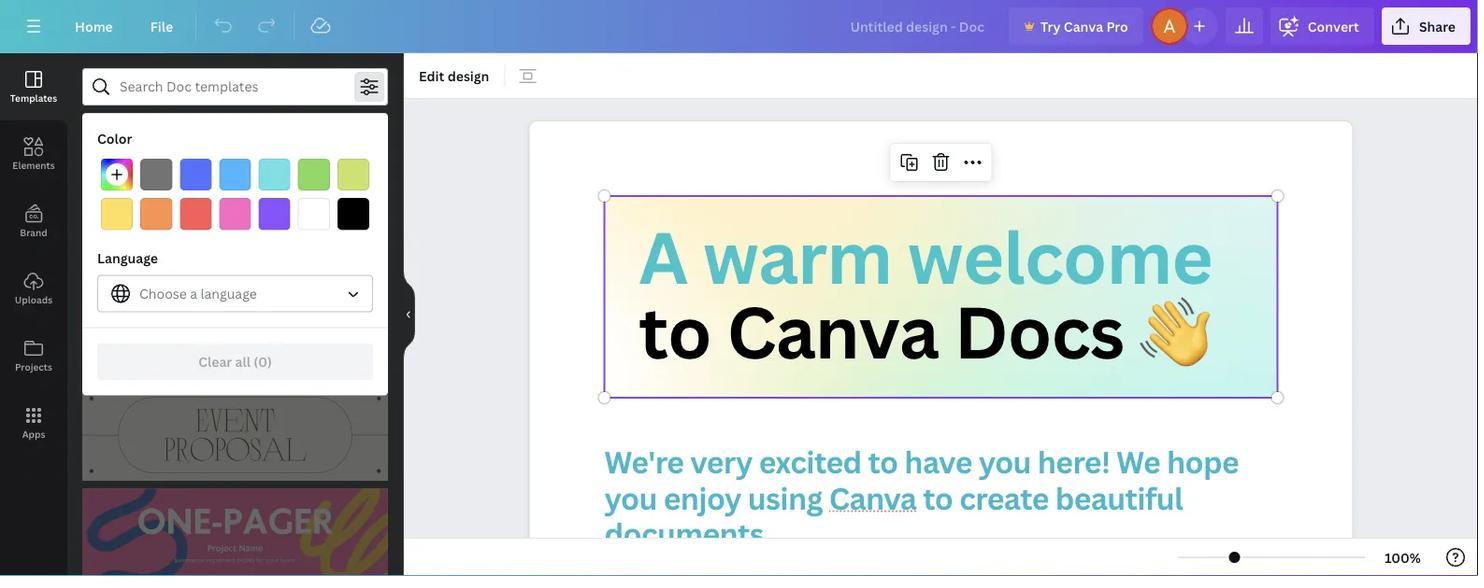 Task type: describe. For each thing, give the bounding box(es) containing it.
Black button
[[337, 198, 369, 230]]

file button
[[135, 7, 188, 45]]

convert button
[[1270, 7, 1374, 45]]

cover letter button
[[330, 117, 429, 154]]

cover
[[342, 127, 379, 144]]

home
[[75, 17, 113, 35]]

Turquoise blue button
[[259, 159, 291, 191]]

create
[[959, 478, 1049, 519]]

1 horizontal spatial you
[[979, 442, 1031, 483]]

research brief doc in orange teal pink soft pastels style image
[[197, 199, 304, 338]]

Search Doc templates search field
[[120, 69, 351, 105]]

edit design
[[419, 67, 489, 85]]

2 horizontal spatial to
[[923, 478, 953, 519]]

white image
[[298, 198, 330, 230]]

pink image
[[219, 198, 251, 230]]

file
[[150, 17, 173, 35]]

canva for docs
[[727, 283, 939, 380]]

#737373 image
[[140, 159, 172, 191]]

try
[[1041, 17, 1061, 35]]

projects
[[15, 361, 52, 374]]

planner button
[[82, 117, 155, 154]]

Grass green button
[[298, 159, 330, 191]]

choose
[[139, 285, 187, 303]]

results
[[102, 362, 146, 380]]

have
[[904, 442, 972, 483]]

see all
[[352, 173, 388, 189]]

uploads button
[[0, 255, 67, 323]]

to canva docs 👋
[[639, 283, 1210, 380]]

creative brief doc in black and white grey editorial style image
[[311, 199, 418, 338]]

none text field containing a warm welcome
[[530, 122, 1352, 577]]

pro
[[1107, 17, 1128, 35]]

project overview/one-pager professional docs banner in pink dark blue yellow playful abstract style image
[[82, 489, 388, 577]]

language
[[201, 285, 257, 303]]

White button
[[298, 198, 330, 230]]

cover letter
[[342, 127, 417, 144]]

Language button
[[97, 275, 373, 313]]

share button
[[1382, 7, 1471, 45]]

letter
[[382, 127, 417, 144]]

hide image
[[403, 270, 415, 360]]

documents.
[[604, 514, 772, 555]]

#737373 button
[[140, 159, 172, 191]]

templates
[[10, 92, 57, 104]]

beautiful
[[1055, 478, 1183, 519]]

see
[[352, 173, 372, 189]]

lime image
[[337, 159, 369, 191]]

clear all (0) button
[[97, 343, 373, 381]]

(0)
[[254, 353, 272, 371]]

Orange button
[[140, 198, 172, 230]]

one pager doc in black and white blue light blue classic professional style image
[[82, 199, 189, 338]]

Design title text field
[[835, 7, 1001, 45]]

excited
[[759, 442, 862, 483]]

design
[[448, 67, 489, 85]]

canva inside we're very excited to have you here! we hope you enjoy using canva to create beautiful documents.
[[829, 478, 917, 519]]

lime image
[[337, 159, 369, 191]]

we're very excited to have you here! we hope you enjoy using canva to create beautiful documents.
[[604, 442, 1245, 555]]

a
[[639, 208, 687, 305]]

convert
[[1308, 17, 1359, 35]]

brand button
[[0, 188, 67, 255]]

Lime button
[[337, 159, 369, 191]]

event/business proposal professional docs banner in beige dark brown warm classic style image
[[82, 390, 388, 482]]

here!
[[1038, 442, 1110, 483]]

doc
[[82, 172, 108, 189]]

we
[[1117, 442, 1160, 483]]

orange image
[[140, 198, 172, 230]]

main menu bar
[[0, 0, 1478, 53]]

all for clear
[[235, 353, 251, 371]]

brand
[[20, 226, 47, 239]]



Task type: locate. For each thing, give the bounding box(es) containing it.
hope
[[1167, 442, 1239, 483]]

turquoise blue image
[[259, 159, 291, 191], [259, 159, 291, 191]]

black image
[[337, 198, 369, 230], [337, 198, 369, 230]]

to
[[639, 283, 711, 380], [868, 442, 898, 483], [923, 478, 953, 519]]

edit
[[419, 67, 444, 85]]

coral red image
[[180, 198, 212, 230], [180, 198, 212, 230]]

you
[[979, 442, 1031, 483], [604, 478, 657, 519]]

1 horizontal spatial all
[[375, 173, 388, 189]]

all inside button
[[235, 353, 251, 371]]

canva inside button
[[1064, 17, 1103, 35]]

purple image
[[259, 198, 291, 230], [259, 198, 291, 230]]

enjoy
[[664, 478, 741, 519]]

all for see
[[375, 173, 388, 189]]

royal blue image
[[180, 159, 212, 191]]

uploads
[[15, 294, 52, 306]]

try canva pro button
[[1009, 7, 1143, 45]]

apps button
[[0, 390, 67, 457]]

2 vertical spatial canva
[[829, 478, 917, 519]]

share
[[1419, 17, 1456, 35]]

see all button
[[350, 162, 390, 199]]

a warm welcome
[[639, 208, 1213, 305]]

color option group
[[97, 155, 373, 234]]

0 vertical spatial canva
[[1064, 17, 1103, 35]]

home link
[[60, 7, 128, 45]]

elements button
[[0, 121, 67, 188]]

Light blue button
[[219, 159, 251, 191]]

grass green image
[[298, 159, 330, 191], [298, 159, 330, 191]]

all inside "button"
[[375, 173, 388, 189]]

you left 'enjoy'
[[604, 478, 657, 519]]

None text field
[[530, 122, 1352, 577]]

templates button
[[0, 53, 67, 121]]

1 horizontal spatial to
[[868, 442, 898, 483]]

all right see
[[375, 173, 388, 189]]

all
[[375, 173, 388, 189], [235, 353, 251, 371]]

👋
[[1140, 283, 1210, 380]]

doc templates
[[82, 172, 175, 189]]

add a new color image
[[101, 159, 133, 191], [101, 159, 133, 191]]

edit design button
[[411, 61, 497, 91]]

a
[[190, 285, 197, 303]]

1 vertical spatial all
[[235, 353, 251, 371]]

canva
[[1064, 17, 1103, 35], [727, 283, 939, 380], [829, 478, 917, 519]]

yellow image
[[101, 198, 133, 230], [101, 198, 133, 230]]

welcome
[[908, 208, 1213, 305]]

color
[[97, 129, 132, 147]]

all
[[82, 362, 99, 380]]

canva for pro
[[1064, 17, 1103, 35]]

we're
[[604, 442, 684, 483]]

100% button
[[1373, 543, 1433, 573]]

all results
[[82, 362, 146, 380]]

clear
[[198, 353, 232, 371]]

try canva pro
[[1041, 17, 1128, 35]]

you right the have on the bottom of the page
[[979, 442, 1031, 483]]

doc templates button
[[80, 162, 177, 199]]

Royal blue button
[[180, 159, 212, 191]]

docs
[[954, 283, 1124, 380]]

elements
[[12, 159, 55, 172]]

using
[[748, 478, 823, 519]]

1 vertical spatial canva
[[727, 283, 939, 380]]

warm
[[703, 208, 892, 305]]

clear all (0)
[[198, 353, 272, 371]]

very
[[690, 442, 753, 483]]

white image
[[298, 198, 330, 230]]

orange image
[[140, 198, 172, 230]]

all left (0)
[[235, 353, 251, 371]]

0 vertical spatial all
[[375, 173, 388, 189]]

royal blue image
[[180, 159, 212, 191]]

0 horizontal spatial you
[[604, 478, 657, 519]]

Pink button
[[219, 198, 251, 230]]

0 horizontal spatial all
[[235, 353, 251, 371]]

Coral red button
[[180, 198, 212, 230]]

pink image
[[219, 198, 251, 230]]

0 horizontal spatial to
[[639, 283, 711, 380]]

Yellow button
[[101, 198, 133, 230]]

Purple button
[[259, 198, 291, 230]]

#737373 image
[[140, 159, 172, 191]]

side panel tab list
[[0, 53, 67, 457]]

templates
[[111, 172, 175, 189]]

planner
[[94, 127, 143, 144]]

apps
[[22, 428, 45, 441]]

100%
[[1385, 549, 1421, 567]]

language
[[97, 249, 158, 267]]

light blue image
[[219, 159, 251, 191], [219, 159, 251, 191]]

projects button
[[0, 323, 67, 390]]

choose a language
[[139, 285, 257, 303]]



Task type: vqa. For each thing, say whether or not it's contained in the screenshot.
left about
no



